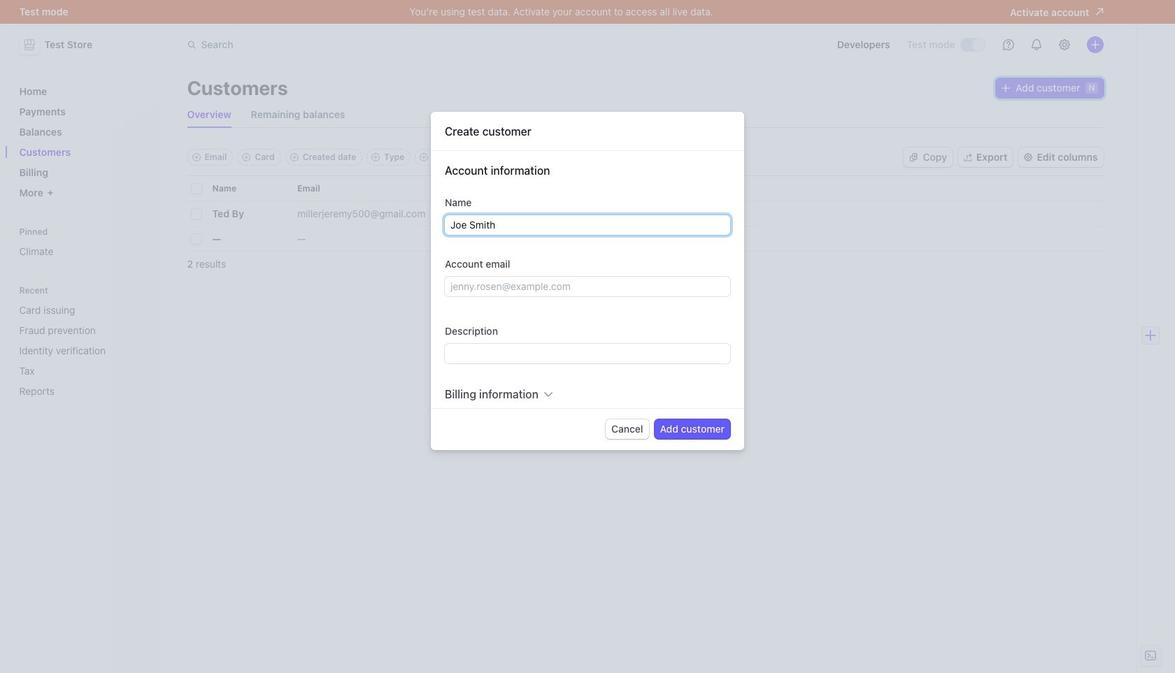 Task type: describe. For each thing, give the bounding box(es) containing it.
core navigation links element
[[14, 80, 151, 204]]

jenny.rosen@example.com email field
[[445, 277, 730, 296]]

Select item checkbox
[[191, 234, 201, 244]]

add created date image
[[290, 153, 298, 162]]



Task type: locate. For each thing, give the bounding box(es) containing it.
toolbar
[[187, 149, 486, 166]]

0 horizontal spatial svg image
[[909, 153, 917, 162]]

add more filters image
[[420, 153, 428, 162]]

pinned element
[[14, 227, 151, 263]]

1 recent element from the top
[[14, 285, 151, 403]]

svg image
[[1002, 84, 1010, 92], [909, 153, 917, 162]]

None text field
[[445, 344, 730, 363]]

0 vertical spatial svg image
[[1002, 84, 1010, 92]]

Select item checkbox
[[191, 209, 201, 219]]

1 horizontal spatial svg image
[[1002, 84, 1010, 92]]

None search field
[[179, 32, 573, 58]]

add card image
[[242, 153, 251, 162]]

Select All checkbox
[[191, 184, 201, 194]]

2 recent element from the top
[[14, 299, 151, 403]]

1 vertical spatial svg image
[[909, 153, 917, 162]]

tab list
[[187, 102, 1103, 128]]

recent element
[[14, 285, 151, 403], [14, 299, 151, 403]]

add email image
[[192, 153, 200, 162]]

Jenny Rosen text field
[[445, 215, 730, 235]]

add type image
[[372, 153, 380, 162]]



Task type: vqa. For each thing, say whether or not it's contained in the screenshot.
the bottommost the "svg" image
yes



